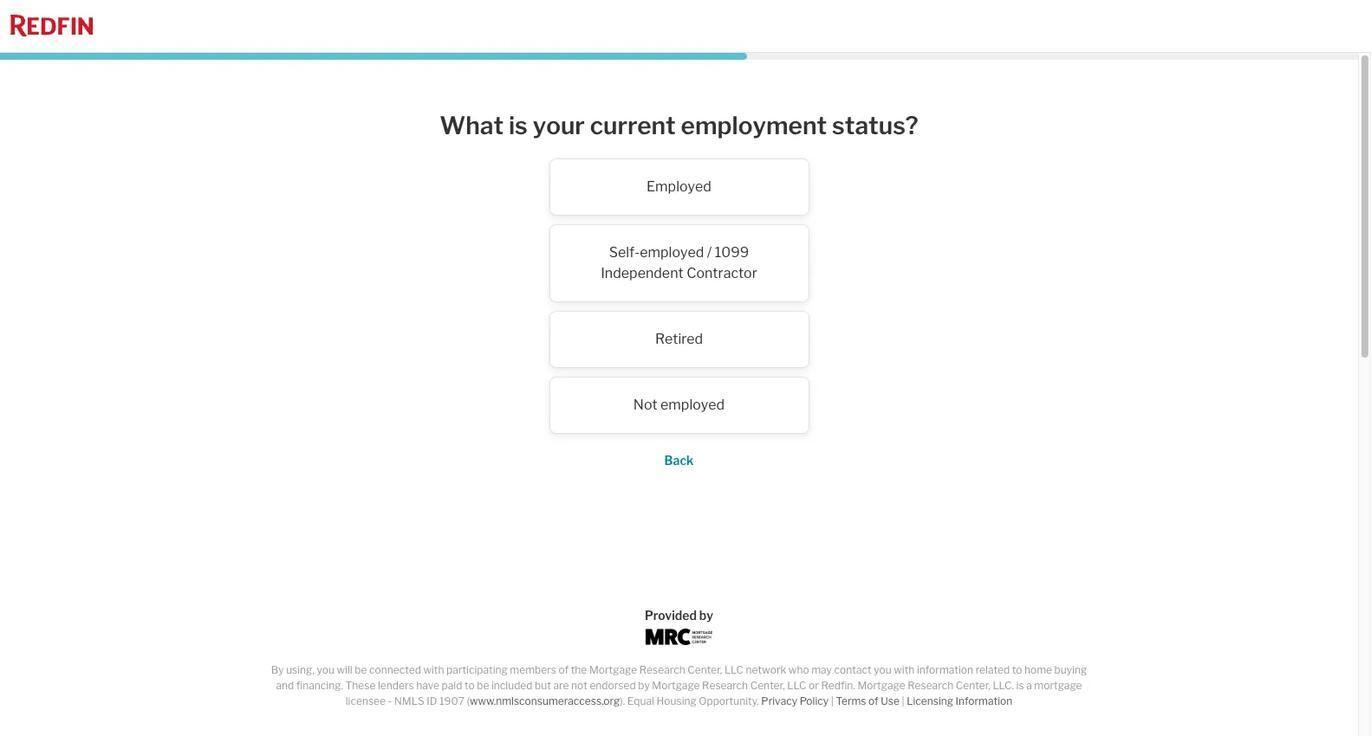 Task type: vqa. For each thing, say whether or not it's contained in the screenshot.
1-
no



Task type: describe. For each thing, give the bounding box(es) containing it.
and
[[276, 680, 294, 693]]

1 with from the left
[[423, 664, 444, 677]]

financing.
[[296, 680, 343, 693]]

by using, you will be connected with participating members of the mortgage research center, llc network who may contact you with information related to home buying and financing. these lenders have paid to be included but are not endorsed by mortgage research center, llc or redfin. mortgage research center, llc. is a mortgage licensee - nmls id 1907 (
[[271, 664, 1087, 708]]

0 horizontal spatial to
[[465, 680, 475, 693]]

1 horizontal spatial research
[[702, 680, 748, 693]]

independent
[[601, 265, 684, 281]]

may
[[812, 664, 832, 677]]

employed for not
[[661, 397, 725, 413]]

use
[[881, 695, 900, 708]]

not
[[571, 680, 588, 693]]

by inside 'by using, you will be connected with participating members of the mortgage research center, llc network who may contact you with information related to home buying and financing. these lenders have paid to be included but are not endorsed by mortgage research center, llc or redfin. mortgage research center, llc. is a mortgage licensee - nmls id 1907 ('
[[638, 680, 650, 693]]

by
[[271, 664, 284, 677]]

policy
[[800, 695, 829, 708]]

network
[[746, 664, 787, 677]]

1 | from the left
[[831, 695, 834, 708]]

of for terms
[[869, 695, 879, 708]]

information
[[956, 695, 1013, 708]]

participating
[[447, 664, 508, 677]]

will
[[337, 664, 353, 677]]

0 horizontal spatial mortgage
[[589, 664, 637, 677]]

back
[[665, 453, 694, 468]]

provided by
[[645, 609, 714, 623]]

opportunity.
[[699, 695, 759, 708]]

1 horizontal spatial center,
[[751, 680, 785, 693]]

www.nmlsconsumeraccess.org link
[[470, 695, 620, 708]]

your
[[533, 111, 585, 140]]

-
[[388, 695, 392, 708]]

equal
[[628, 695, 655, 708]]

0 horizontal spatial center,
[[688, 664, 722, 677]]

1 horizontal spatial llc
[[788, 680, 807, 693]]

of for members
[[559, 664, 569, 677]]

0 horizontal spatial is
[[509, 111, 528, 140]]

2 | from the left
[[902, 695, 905, 708]]

back button
[[665, 453, 694, 468]]

retired
[[655, 331, 703, 347]]

self-
[[609, 244, 640, 261]]

members
[[510, 664, 557, 677]]

2 horizontal spatial research
[[908, 680, 954, 693]]

not employed
[[634, 397, 725, 413]]

or
[[809, 680, 819, 693]]



Task type: locate. For each thing, give the bounding box(es) containing it.
1 horizontal spatial with
[[894, 664, 915, 677]]

|
[[831, 695, 834, 708], [902, 695, 905, 708]]

0 vertical spatial llc
[[725, 664, 744, 677]]

2 horizontal spatial center,
[[956, 680, 991, 693]]

by up the 'equal'
[[638, 680, 650, 693]]

you right contact
[[874, 664, 892, 677]]

0 vertical spatial employed
[[640, 244, 704, 261]]

0 vertical spatial is
[[509, 111, 528, 140]]

research up 'licensing'
[[908, 680, 954, 693]]

terms
[[836, 695, 867, 708]]

employed right not
[[661, 397, 725, 413]]

contact
[[835, 664, 872, 677]]

but
[[535, 680, 551, 693]]

0 horizontal spatial with
[[423, 664, 444, 677]]

who
[[789, 664, 809, 677]]

(
[[467, 695, 470, 708]]

what is your current employment status?
[[440, 111, 919, 140]]

0 horizontal spatial by
[[638, 680, 650, 693]]

0 vertical spatial of
[[559, 664, 569, 677]]

related
[[976, 664, 1010, 677]]

paid
[[442, 680, 462, 693]]

mortgage
[[1035, 680, 1082, 693]]

).
[[620, 695, 625, 708]]

you
[[317, 664, 335, 677], [874, 664, 892, 677]]

1099
[[715, 244, 749, 261]]

privacy policy link
[[762, 695, 829, 708]]

1 horizontal spatial to
[[1012, 664, 1023, 677]]

current
[[590, 111, 676, 140]]

1 horizontal spatial is
[[1017, 680, 1024, 693]]

1 horizontal spatial mortgage
[[652, 680, 700, 693]]

to up llc.
[[1012, 664, 1023, 677]]

home
[[1025, 664, 1053, 677]]

is
[[509, 111, 528, 140], [1017, 680, 1024, 693]]

contractor
[[687, 265, 758, 281]]

| down 'redfin.'
[[831, 695, 834, 708]]

0 vertical spatial by
[[700, 609, 714, 623]]

licensing information link
[[907, 695, 1013, 708]]

with up have
[[423, 664, 444, 677]]

llc up opportunity.
[[725, 664, 744, 677]]

employment status?
[[681, 111, 919, 140]]

www.nmlsconsumeraccess.org
[[470, 695, 620, 708]]

research up opportunity.
[[702, 680, 748, 693]]

mortgage
[[589, 664, 637, 677], [652, 680, 700, 693], [858, 680, 906, 693]]

these
[[346, 680, 376, 693]]

/
[[707, 244, 712, 261]]

self-employed / 1099 independent contractor
[[601, 244, 758, 281]]

1 vertical spatial is
[[1017, 680, 1024, 693]]

research
[[640, 664, 686, 677], [702, 680, 748, 693], [908, 680, 954, 693]]

center, up opportunity.
[[688, 664, 722, 677]]

by
[[700, 609, 714, 623], [638, 680, 650, 693]]

id
[[427, 695, 437, 708]]

what
[[440, 111, 504, 140]]

be
[[355, 664, 367, 677], [477, 680, 489, 693]]

| right use
[[902, 695, 905, 708]]

center,
[[688, 664, 722, 677], [751, 680, 785, 693], [956, 680, 991, 693]]

mortgage research center image
[[646, 629, 713, 646]]

1 vertical spatial by
[[638, 680, 650, 693]]

to up (
[[465, 680, 475, 693]]

1 horizontal spatial by
[[700, 609, 714, 623]]

2 horizontal spatial mortgage
[[858, 680, 906, 693]]

of inside 'by using, you will be connected with participating members of the mortgage research center, llc network who may contact you with information related to home buying and financing. these lenders have paid to be included but are not endorsed by mortgage research center, llc or redfin. mortgage research center, llc. is a mortgage licensee - nmls id 1907 ('
[[559, 664, 569, 677]]

not
[[634, 397, 658, 413]]

connected
[[369, 664, 421, 677]]

center, down network
[[751, 680, 785, 693]]

2 you from the left
[[874, 664, 892, 677]]

1 horizontal spatial of
[[869, 695, 879, 708]]

employed
[[647, 178, 712, 195]]

0 horizontal spatial |
[[831, 695, 834, 708]]

with
[[423, 664, 444, 677], [894, 664, 915, 677]]

0 horizontal spatial you
[[317, 664, 335, 677]]

llc.
[[993, 680, 1014, 693]]

with up use
[[894, 664, 915, 677]]

provided
[[645, 609, 697, 623]]

licensing
[[907, 695, 954, 708]]

is left a
[[1017, 680, 1024, 693]]

employed
[[640, 244, 704, 261], [661, 397, 725, 413]]

included
[[492, 680, 533, 693]]

0 horizontal spatial be
[[355, 664, 367, 677]]

www.nmlsconsumeraccess.org ). equal housing opportunity. privacy policy | terms of use | licensing information
[[470, 695, 1013, 708]]

be up these
[[355, 664, 367, 677]]

1 vertical spatial of
[[869, 695, 879, 708]]

are
[[554, 680, 569, 693]]

1 horizontal spatial you
[[874, 664, 892, 677]]

2 with from the left
[[894, 664, 915, 677]]

0 vertical spatial be
[[355, 664, 367, 677]]

have
[[416, 680, 440, 693]]

llc up privacy policy "link"
[[788, 680, 807, 693]]

to
[[1012, 664, 1023, 677], [465, 680, 475, 693]]

is left your
[[509, 111, 528, 140]]

redfin.
[[821, 680, 856, 693]]

mortgage up use
[[858, 680, 906, 693]]

research up "housing" at the bottom of page
[[640, 664, 686, 677]]

center, up information
[[956, 680, 991, 693]]

mortgage up the endorsed
[[589, 664, 637, 677]]

be down participating
[[477, 680, 489, 693]]

of left use
[[869, 695, 879, 708]]

1907
[[440, 695, 465, 708]]

1 vertical spatial llc
[[788, 680, 807, 693]]

1 vertical spatial be
[[477, 680, 489, 693]]

mortgage up "housing" at the bottom of page
[[652, 680, 700, 693]]

1 horizontal spatial |
[[902, 695, 905, 708]]

by up mortgage research center image
[[700, 609, 714, 623]]

the
[[571, 664, 587, 677]]

nmls
[[394, 695, 425, 708]]

1 horizontal spatial be
[[477, 680, 489, 693]]

information
[[917, 664, 974, 677]]

of left the the
[[559, 664, 569, 677]]

0 horizontal spatial research
[[640, 664, 686, 677]]

a
[[1027, 680, 1032, 693]]

1 vertical spatial to
[[465, 680, 475, 693]]

of
[[559, 664, 569, 677], [869, 695, 879, 708]]

employed up independent
[[640, 244, 704, 261]]

terms of use link
[[836, 695, 900, 708]]

licensee
[[346, 695, 386, 708]]

housing
[[657, 695, 697, 708]]

0 vertical spatial to
[[1012, 664, 1023, 677]]

using,
[[286, 664, 315, 677]]

1 vertical spatial employed
[[661, 397, 725, 413]]

is inside 'by using, you will be connected with participating members of the mortgage research center, llc network who may contact you with information related to home buying and financing. these lenders have paid to be included but are not endorsed by mortgage research center, llc or redfin. mortgage research center, llc. is a mortgage licensee - nmls id 1907 ('
[[1017, 680, 1024, 693]]

employed for self-
[[640, 244, 704, 261]]

buying
[[1055, 664, 1087, 677]]

lenders
[[378, 680, 414, 693]]

0 horizontal spatial of
[[559, 664, 569, 677]]

what is your current employment status? option group
[[332, 158, 1026, 434]]

you up financing.
[[317, 664, 335, 677]]

employed inside "self-employed / 1099 independent contractor"
[[640, 244, 704, 261]]

1 you from the left
[[317, 664, 335, 677]]

0 horizontal spatial llc
[[725, 664, 744, 677]]

privacy
[[762, 695, 798, 708]]

llc
[[725, 664, 744, 677], [788, 680, 807, 693]]

endorsed
[[590, 680, 636, 693]]



